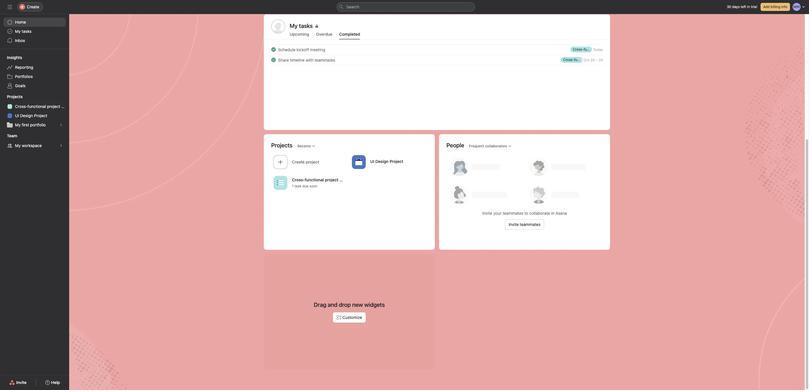 Task type: describe. For each thing, give the bounding box(es) containing it.
add
[[763, 5, 770, 9]]

completed image
[[270, 46, 277, 53]]

help
[[51, 381, 60, 385]]

frequent collaborators
[[469, 144, 507, 148]]

1 vertical spatial teammates
[[503, 211, 523, 216]]

portfolios link
[[3, 72, 66, 81]]

timeline
[[290, 58, 305, 62]]

customize button
[[333, 313, 366, 323]]

soon
[[310, 184, 317, 189]]

0 vertical spatial teammates
[[315, 58, 335, 62]]

oct
[[584, 58, 590, 62]]

today button
[[593, 47, 603, 52]]

hide sidebar image
[[7, 5, 12, 9]]

task
[[295, 184, 301, 189]]

reporting link
[[3, 63, 66, 72]]

completed button
[[339, 32, 360, 39]]

search button
[[337, 2, 475, 12]]

overdue
[[316, 32, 332, 37]]

1 vertical spatial ui design project
[[370, 159, 403, 164]]

1 horizontal spatial projects
[[271, 142, 293, 149]]

share
[[278, 58, 289, 62]]

drag
[[314, 302, 326, 308]]

list image
[[277, 179, 284, 186]]

invite teammates button
[[505, 220, 544, 230]]

collaborate
[[529, 211, 550, 216]]

add billing info button
[[761, 3, 790, 11]]

project for cross-functional project plan
[[47, 104, 60, 109]]

with
[[306, 58, 314, 62]]

overdue button
[[316, 32, 332, 39]]

create project link
[[271, 153, 350, 172]]

recents button
[[295, 142, 318, 150]]

Completed checkbox
[[270, 46, 277, 53]]

goals link
[[3, 81, 66, 91]]

ui inside projects element
[[15, 113, 19, 118]]

teammates inside invite teammates button
[[520, 222, 541, 227]]

portfolios
[[15, 74, 33, 79]]

see details, my first portfolio image
[[59, 123, 63, 127]]

search list box
[[337, 2, 475, 12]]

upcoming button
[[290, 32, 309, 39]]

1 horizontal spatial design
[[375, 159, 389, 164]]

my for my workspace
[[15, 143, 21, 148]]

my tasks
[[15, 29, 32, 34]]

search
[[346, 4, 359, 9]]

1 vertical spatial project
[[390, 159, 403, 164]]

days
[[732, 5, 740, 9]]

completed image
[[270, 57, 277, 63]]

1 horizontal spatial ui
[[370, 159, 374, 164]]

1 horizontal spatial in
[[747, 5, 750, 9]]

drop
[[339, 302, 351, 308]]

my for my first portfolio
[[15, 123, 21, 127]]

see details, my workspace image
[[59, 144, 63, 148]]

reporting
[[15, 65, 33, 70]]

customize
[[342, 315, 362, 320]]

invite your teammates to collaborate in asana
[[482, 211, 567, 216]]

ui design project link for cross-functional project plan link
[[3, 111, 66, 121]]

plan for cross-functional project plan
[[61, 104, 69, 109]]

invite for invite your teammates to collaborate in asana
[[482, 211, 492, 216]]

create
[[27, 4, 39, 9]]

my for my tasks
[[15, 29, 21, 34]]

invite teammates
[[509, 222, 541, 227]]

goals
[[15, 83, 26, 88]]

asana
[[556, 211, 567, 216]]

my workspace link
[[3, 141, 66, 150]]

design inside projects element
[[20, 113, 33, 118]]

share timeline with teammates
[[278, 58, 335, 62]]

drag and drop new widgets
[[314, 302, 385, 308]]

calendar image
[[355, 159, 362, 166]]

cross- for cross-functional project plan
[[15, 104, 27, 109]]

frequent collaborators button
[[467, 142, 514, 150]]

due
[[302, 184, 309, 189]]

functional for cross-functional project plan
[[27, 104, 46, 109]]

1
[[292, 184, 294, 189]]

my first portfolio
[[15, 123, 46, 127]]

to
[[525, 211, 528, 216]]

frequent
[[469, 144, 484, 148]]

new widgets
[[352, 302, 385, 308]]

help button
[[42, 378, 64, 388]]

add profile photo image
[[271, 20, 285, 33]]

team
[[7, 133, 17, 138]]



Task type: locate. For each thing, give the bounding box(es) containing it.
invite inside button
[[509, 222, 519, 227]]

billing
[[771, 5, 781, 9]]

1 vertical spatial cross-
[[292, 178, 305, 183]]

project for cross-functional project plan 1 task due soon
[[325, 178, 338, 183]]

1 vertical spatial ui
[[370, 159, 374, 164]]

in right the 'left'
[[747, 5, 750, 9]]

first
[[22, 123, 29, 127]]

1 my from the top
[[15, 29, 21, 34]]

plan inside projects element
[[61, 104, 69, 109]]

1 vertical spatial plan
[[340, 178, 348, 183]]

1 horizontal spatial invite
[[482, 211, 492, 216]]

1 vertical spatial functional
[[305, 178, 324, 183]]

invite for invite teammates
[[509, 222, 519, 227]]

0 horizontal spatial invite
[[16, 381, 27, 385]]

teammates
[[315, 58, 335, 62], [503, 211, 523, 216], [520, 222, 541, 227]]

my tasks link
[[290, 22, 603, 30]]

cross-functional project plan
[[15, 104, 69, 109]]

invite
[[482, 211, 492, 216], [509, 222, 519, 227], [16, 381, 27, 385]]

insights element
[[0, 52, 69, 92]]

functional inside the 'cross-functional project plan 1 task due soon'
[[305, 178, 324, 183]]

my left first
[[15, 123, 21, 127]]

2 vertical spatial invite
[[16, 381, 27, 385]]

and
[[328, 302, 338, 308]]

today
[[593, 47, 603, 52]]

ui design project right the calendar image
[[370, 159, 403, 164]]

create project
[[292, 160, 319, 164]]

2 my from the top
[[15, 123, 21, 127]]

create button
[[17, 2, 43, 12]]

teams element
[[0, 131, 69, 152]]

teammates down the to
[[520, 222, 541, 227]]

tasks
[[22, 29, 32, 34]]

in
[[747, 5, 750, 9], [551, 211, 555, 216]]

1 horizontal spatial plan
[[340, 178, 348, 183]]

design right the calendar image
[[375, 159, 389, 164]]

cross- inside projects element
[[15, 104, 27, 109]]

projects inside 'dropdown button'
[[7, 94, 23, 99]]

design up first
[[20, 113, 33, 118]]

1 vertical spatial ui design project link
[[350, 153, 428, 172]]

functional
[[27, 104, 46, 109], [305, 178, 324, 183]]

project inside the 'cross-functional project plan 1 task due soon'
[[325, 178, 338, 183]]

1 vertical spatial design
[[375, 159, 389, 164]]

ui design project inside projects element
[[15, 113, 47, 118]]

my inside teams element
[[15, 143, 21, 148]]

in left "asana"
[[551, 211, 555, 216]]

kickoff
[[297, 47, 309, 52]]

my inside projects element
[[15, 123, 21, 127]]

schedule
[[278, 47, 296, 52]]

insights
[[7, 55, 22, 60]]

my left tasks on the left top
[[15, 29, 21, 34]]

20
[[591, 58, 595, 62]]

functional up soon
[[305, 178, 324, 183]]

plan inside the 'cross-functional project plan 1 task due soon'
[[340, 178, 348, 183]]

info
[[782, 5, 788, 9]]

teammates left the to
[[503, 211, 523, 216]]

cross-
[[15, 104, 27, 109], [292, 178, 305, 183]]

cross-functional project plan link
[[3, 102, 69, 111]]

1 horizontal spatial ui design project link
[[350, 153, 428, 172]]

2 horizontal spatial invite
[[509, 222, 519, 227]]

1 horizontal spatial functional
[[305, 178, 324, 183]]

functional inside projects element
[[27, 104, 46, 109]]

home link
[[3, 18, 66, 27]]

2 vertical spatial my
[[15, 143, 21, 148]]

my
[[15, 29, 21, 34], [15, 123, 21, 127], [15, 143, 21, 148]]

functional up portfolio
[[27, 104, 46, 109]]

my workspace
[[15, 143, 42, 148]]

people
[[447, 142, 464, 149]]

my tasks
[[290, 22, 313, 29]]

ui design project link
[[3, 111, 66, 121], [350, 153, 428, 172]]

cross- for cross-functional project plan 1 task due soon
[[292, 178, 305, 183]]

ui
[[15, 113, 19, 118], [370, 159, 374, 164]]

1 vertical spatial invite
[[509, 222, 519, 227]]

Completed checkbox
[[270, 57, 277, 63]]

global element
[[0, 14, 69, 49]]

left
[[741, 5, 746, 9]]

1 horizontal spatial cross-
[[292, 178, 305, 183]]

insights button
[[0, 55, 22, 61]]

your
[[493, 211, 502, 216]]

1 vertical spatial project
[[325, 178, 338, 183]]

projects
[[7, 94, 23, 99], [271, 142, 293, 149]]

0 horizontal spatial in
[[551, 211, 555, 216]]

0 horizontal spatial ui
[[15, 113, 19, 118]]

teammates down meeting
[[315, 58, 335, 62]]

my down team
[[15, 143, 21, 148]]

0 vertical spatial design
[[20, 113, 33, 118]]

0 vertical spatial project
[[47, 104, 60, 109]]

0 horizontal spatial project
[[34, 113, 47, 118]]

inbox link
[[3, 36, 66, 45]]

0 vertical spatial project
[[34, 113, 47, 118]]

my first portfolio link
[[3, 121, 66, 130]]

invite button
[[5, 378, 30, 388]]

0 horizontal spatial functional
[[27, 104, 46, 109]]

project down create project link
[[325, 178, 338, 183]]

projects button
[[0, 94, 23, 100]]

0 horizontal spatial ui design project
[[15, 113, 47, 118]]

0 vertical spatial projects
[[7, 94, 23, 99]]

0 horizontal spatial projects
[[7, 94, 23, 99]]

0 vertical spatial my
[[15, 29, 21, 34]]

1 horizontal spatial project
[[390, 159, 403, 164]]

schedule kickoff meeting
[[278, 47, 325, 52]]

projects element
[[0, 92, 69, 131]]

trial
[[751, 5, 757, 9]]

1 horizontal spatial ui design project
[[370, 159, 403, 164]]

0 vertical spatial cross-
[[15, 104, 27, 109]]

completed
[[339, 32, 360, 37]]

portfolio
[[30, 123, 46, 127]]

–
[[596, 58, 598, 62]]

0 vertical spatial in
[[747, 5, 750, 9]]

0 horizontal spatial design
[[20, 113, 33, 118]]

cross-functional project plan 1 task due soon
[[292, 178, 348, 189]]

1 vertical spatial my
[[15, 123, 21, 127]]

cross- inside the 'cross-functional project plan 1 task due soon'
[[292, 178, 305, 183]]

functional for cross-functional project plan 1 task due soon
[[305, 178, 324, 183]]

1 vertical spatial in
[[551, 211, 555, 216]]

collaborators
[[485, 144, 507, 148]]

plan
[[61, 104, 69, 109], [340, 178, 348, 183]]

oct 20 – 24
[[584, 58, 603, 62]]

0 horizontal spatial project
[[47, 104, 60, 109]]

2 vertical spatial teammates
[[520, 222, 541, 227]]

ui right the calendar image
[[370, 159, 374, 164]]

0 vertical spatial ui design project link
[[3, 111, 66, 121]]

meeting
[[310, 47, 325, 52]]

0 horizontal spatial ui design project link
[[3, 111, 66, 121]]

projects left recents
[[271, 142, 293, 149]]

home
[[15, 20, 26, 25]]

plan for cross-functional project plan 1 task due soon
[[340, 178, 348, 183]]

upcoming
[[290, 32, 309, 37]]

ui design project up the 'my first portfolio' in the top left of the page
[[15, 113, 47, 118]]

ui design project link for create project link
[[350, 153, 428, 172]]

ui up the 'my first portfolio' in the top left of the page
[[15, 113, 19, 118]]

0 vertical spatial functional
[[27, 104, 46, 109]]

inbox
[[15, 38, 25, 43]]

0 vertical spatial invite
[[482, 211, 492, 216]]

24
[[599, 58, 603, 62]]

1 horizontal spatial project
[[325, 178, 338, 183]]

0 horizontal spatial cross-
[[15, 104, 27, 109]]

team button
[[0, 133, 17, 139]]

recents
[[297, 144, 311, 148]]

30 days left in trial
[[727, 5, 757, 9]]

add billing info
[[763, 5, 788, 9]]

30
[[727, 5, 731, 9]]

project up see details, my first portfolio image
[[47, 104, 60, 109]]

cross- down projects 'dropdown button'
[[15, 104, 27, 109]]

0 vertical spatial ui
[[15, 113, 19, 118]]

1 vertical spatial projects
[[271, 142, 293, 149]]

cross- up task
[[292, 178, 305, 183]]

projects down goals
[[7, 94, 23, 99]]

ui design project
[[15, 113, 47, 118], [370, 159, 403, 164]]

3 my from the top
[[15, 143, 21, 148]]

0 vertical spatial plan
[[61, 104, 69, 109]]

my tasks link
[[3, 27, 66, 36]]

project
[[34, 113, 47, 118], [390, 159, 403, 164]]

0 vertical spatial ui design project
[[15, 113, 47, 118]]

ui design project link inside projects element
[[3, 111, 66, 121]]

invite inside button
[[16, 381, 27, 385]]

my inside global element
[[15, 29, 21, 34]]

0 horizontal spatial plan
[[61, 104, 69, 109]]

workspace
[[22, 143, 42, 148]]



Task type: vqa. For each thing, say whether or not it's contained in the screenshot.
Completed "option" to the top
yes



